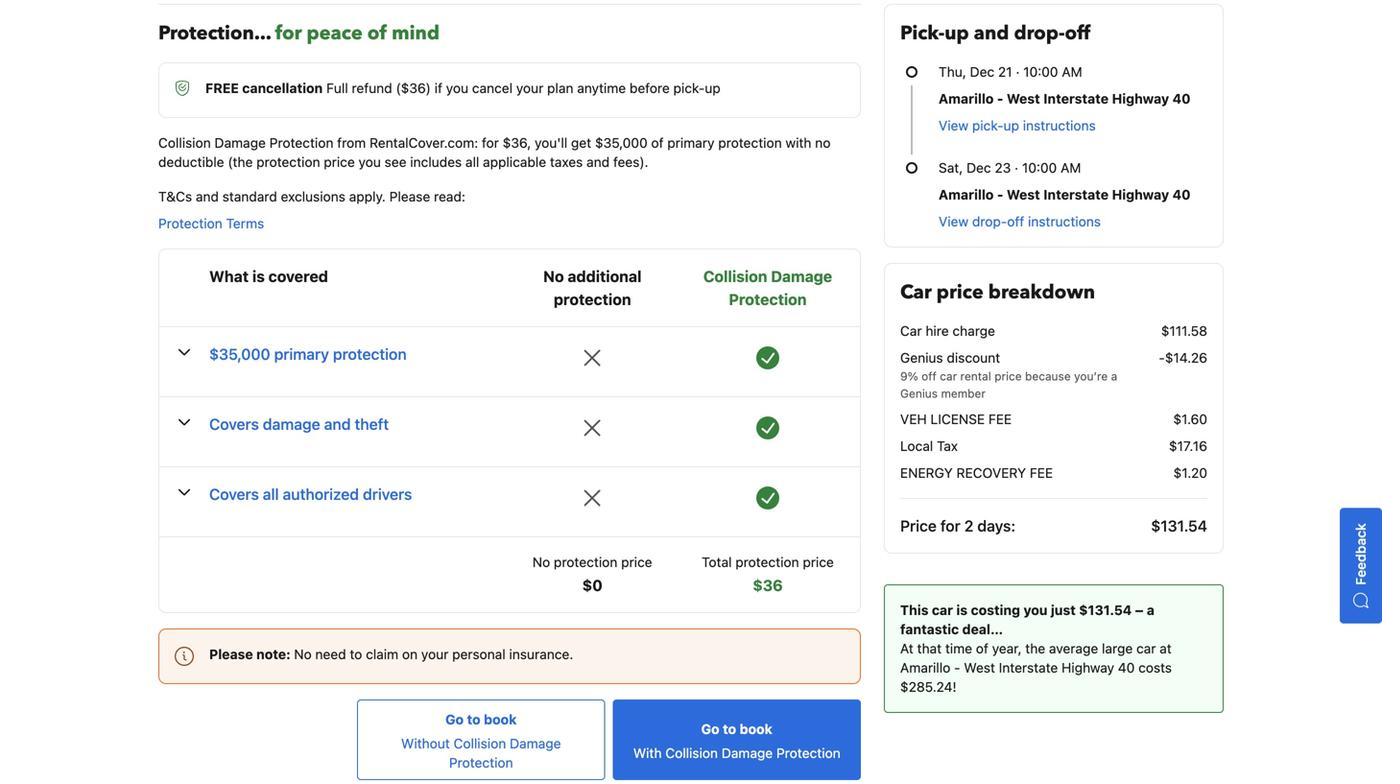 Task type: describe. For each thing, give the bounding box(es) containing it.
$111.58
[[1162, 323, 1208, 339]]

theft
[[355, 415, 389, 434]]

terms
[[226, 216, 264, 231]]

hire
[[926, 323, 949, 339]]

just
[[1051, 603, 1076, 618]]

0 horizontal spatial of
[[368, 20, 387, 47]]

license
[[931, 411, 985, 427]]

$36
[[753, 577, 783, 595]]

of inside the collision damage protection from rentalcover.com: for $36, you'll get $35,000 of primary protection with no deductible (the protection price you see includes all applicable taxes and fees).
[[652, 135, 664, 151]]

energy
[[901, 465, 953, 481]]

amarillo for thu,
[[939, 91, 994, 107]]

for inside the collision damage protection from rentalcover.com: for $36, you'll get $35,000 of primary protection with no deductible (the protection price you see includes all applicable taxes and fees).
[[482, 135, 499, 151]]

all authorized drivers are not covered by this protection if you continue without it image
[[581, 487, 604, 510]]

t&cs
[[158, 189, 192, 205]]

and inside button
[[324, 415, 351, 434]]

local
[[901, 438, 934, 454]]

free
[[206, 80, 239, 96]]

go for without
[[446, 712, 464, 728]]

· for 23
[[1015, 160, 1019, 176]]

protection inside go to book with collision damage protection
[[777, 746, 841, 762]]

t&cs and standard exclusions apply. please read:
[[158, 189, 466, 205]]

please note: no need to claim on your personal insurance.
[[209, 647, 574, 663]]

protection up t&cs and standard exclusions apply. please read:
[[257, 154, 320, 170]]

collision inside go to book with collision damage protection
[[666, 746, 718, 762]]

no for no additional protection
[[544, 267, 564, 286]]

collision damage protection
[[704, 267, 833, 309]]

view drop-off instructions button
[[939, 212, 1101, 231]]

view for view drop-off instructions
[[939, 214, 969, 230]]

this
[[901, 603, 929, 618]]

protection inside "total protection price $36"
[[736, 555, 800, 570]]

($36)
[[396, 80, 431, 96]]

car price breakdown
[[901, 279, 1096, 306]]

need
[[315, 647, 346, 663]]

protection left with
[[719, 135, 782, 151]]

0 vertical spatial drop-
[[1015, 20, 1065, 47]]

off inside genius discount 9% off car rental price because you're a genius member
[[922, 370, 937, 383]]

year,
[[993, 641, 1022, 657]]

0 horizontal spatial is
[[252, 267, 265, 286]]

covers for covers damage and theft
[[209, 415, 259, 434]]

highway for view pick-up instructions
[[1113, 91, 1170, 107]]

primary inside the collision damage protection from rentalcover.com: for $36, you'll get $35,000 of primary protection with no deductible (the protection price you see includes all applicable taxes and fees).
[[668, 135, 715, 151]]

covers damage and theft
[[209, 415, 389, 434]]

1 vertical spatial car
[[932, 603, 954, 618]]

car for car hire charge
[[901, 323, 923, 339]]

recovery
[[957, 465, 1027, 481]]

off inside button
[[1008, 214, 1025, 230]]

discount
[[947, 350, 1001, 366]]

view drop-off instructions
[[939, 214, 1101, 230]]

breakdown
[[989, 279, 1096, 306]]

applicable
[[483, 154, 547, 170]]

23
[[995, 160, 1012, 176]]

taxes
[[550, 154, 583, 170]]

at
[[901, 641, 914, 657]]

no protection price $0
[[533, 555, 653, 595]]

interstate for thu, dec 21 · 10:00 am
[[1044, 91, 1109, 107]]

price
[[901, 517, 937, 535]]

damage and theft are covered if you continue with additional protection image
[[757, 417, 780, 440]]

for for price
[[941, 517, 961, 535]]

fee for veh license fee
[[989, 411, 1012, 427]]

on
[[402, 647, 418, 663]]

no for no protection price $0
[[533, 555, 550, 570]]

west inside this car is costing you just $131.54 – a fantastic deal… at that time of year, the average large car at amarillo - west interstate highway 40 costs $285.24!
[[964, 660, 996, 676]]

at
[[1160, 641, 1172, 657]]

am for thu, dec 21 · 10:00 am
[[1062, 64, 1083, 80]]

cancellation
[[242, 80, 323, 96]]

thu,
[[939, 64, 967, 80]]

$35,000 of primary coverage is provided if you continue with additional protection image
[[757, 347, 780, 370]]

peace
[[307, 20, 363, 47]]

covers all authorized drivers
[[209, 485, 412, 504]]

(the
[[228, 154, 253, 170]]

apply.
[[349, 189, 386, 205]]

2 vertical spatial no
[[294, 647, 312, 663]]

2 vertical spatial car
[[1137, 641, 1157, 657]]

additional
[[568, 267, 642, 286]]

collision damage protection from rentalcover.com: for $36, you'll get $35,000 of primary protection with no deductible (the protection price you see includes all applicable taxes and fees).
[[158, 135, 831, 170]]

before
[[630, 80, 670, 96]]

10:00 for 21
[[1024, 64, 1059, 80]]

fantastic
[[901, 622, 959, 638]]

because
[[1026, 370, 1071, 383]]

costing
[[971, 603, 1021, 618]]

go to book without collision damage protection
[[401, 712, 561, 771]]

$285.24!
[[901, 679, 957, 695]]

claim
[[366, 647, 399, 663]]

protection inside 'link'
[[158, 216, 223, 231]]

mind
[[392, 20, 440, 47]]

all inside "button"
[[263, 485, 279, 504]]

you'll
[[535, 135, 568, 151]]

to for go to book without collision damage protection
[[467, 712, 481, 728]]

for for protection...
[[275, 20, 302, 47]]

with
[[634, 746, 662, 762]]

rental
[[961, 370, 992, 383]]

- down the 23
[[998, 187, 1004, 203]]

damage inside go to book with collision damage protection
[[722, 746, 773, 762]]

0 vertical spatial you
[[446, 80, 469, 96]]

drop- inside button
[[973, 214, 1008, 230]]

$35,000 primary protection button
[[209, 343, 407, 381]]

refund
[[352, 80, 392, 96]]

-$14.26
[[1159, 350, 1208, 366]]

veh license fee
[[901, 411, 1012, 427]]

tax
[[937, 438, 958, 454]]

to for go to book with collision damage protection
[[723, 722, 737, 738]]

time
[[946, 641, 973, 657]]

cancel
[[472, 80, 513, 96]]

drivers
[[363, 485, 412, 504]]

0 horizontal spatial your
[[421, 647, 449, 663]]

0 horizontal spatial up
[[705, 80, 721, 96]]

west for up
[[1007, 91, 1041, 107]]

view pick-up instructions
[[939, 118, 1096, 133]]

protection... for peace of mind
[[158, 20, 440, 47]]

large
[[1102, 641, 1133, 657]]

2
[[965, 517, 974, 535]]

what
[[209, 267, 249, 286]]

damage inside collision damage protection
[[771, 267, 833, 286]]

0 vertical spatial pick-
[[674, 80, 705, 96]]

damage and theft are covered if you continue with additional protection image
[[757, 417, 780, 440]]

covers all authorized drivers button
[[209, 483, 412, 521]]

go to book with collision damage protection
[[634, 722, 841, 762]]

feedback button
[[1341, 508, 1383, 624]]

full
[[327, 80, 348, 96]]

fee for energy recovery fee
[[1030, 465, 1054, 481]]

this car is costing you just $131.54 – a fantastic deal… at that time of year, the average large car at amarillo - west interstate highway 40 costs $285.24!
[[901, 603, 1173, 695]]

fees).
[[614, 154, 649, 170]]

up inside button
[[1004, 118, 1020, 133]]

personal
[[452, 647, 506, 663]]

covers for covers all authorized drivers
[[209, 485, 259, 504]]

40 for view pick-up instructions
[[1173, 91, 1191, 107]]

highway for view drop-off instructions
[[1113, 187, 1170, 203]]

view for view pick-up instructions
[[939, 118, 969, 133]]

sat,
[[939, 160, 963, 176]]



Task type: vqa. For each thing, say whether or not it's contained in the screenshot.
the middle the off
yes



Task type: locate. For each thing, give the bounding box(es) containing it.
deal…
[[963, 622, 1004, 638]]

view
[[939, 118, 969, 133], [939, 214, 969, 230]]

$1.60
[[1174, 411, 1208, 427]]

total
[[702, 555, 732, 570]]

1 vertical spatial off
[[1008, 214, 1025, 230]]

go for with
[[702, 722, 720, 738]]

protection inside the collision damage protection from rentalcover.com: for $36, you'll get $35,000 of primary protection with no deductible (the protection price you see includes all applicable taxes and fees).
[[270, 135, 334, 151]]

car up fantastic
[[932, 603, 954, 618]]

price for 2 days:
[[901, 517, 1016, 535]]

1 horizontal spatial you
[[446, 80, 469, 96]]

a inside genius discount 9% off car rental price because you're a genius member
[[1112, 370, 1118, 383]]

all
[[466, 154, 480, 170], [263, 485, 279, 504]]

collision up deductible
[[158, 135, 211, 151]]

for left 'peace'
[[275, 20, 302, 47]]

0 horizontal spatial to
[[350, 647, 362, 663]]

instructions inside view pick-up instructions button
[[1023, 118, 1096, 133]]

no inside no protection price $0
[[533, 555, 550, 570]]

10:00 right the 23
[[1023, 160, 1058, 176]]

$35,000 of primary coverage is not provided if you continue without additional protection image
[[581, 347, 604, 370], [581, 347, 604, 370]]

drop- down the 23
[[973, 214, 1008, 230]]

1 view from the top
[[939, 118, 969, 133]]

1 vertical spatial covers
[[209, 485, 259, 504]]

$131.54 inside this car is costing you just $131.54 – a fantastic deal… at that time of year, the average large car at amarillo - west interstate highway 40 costs $285.24!
[[1080, 603, 1132, 618]]

· right the 23
[[1015, 160, 1019, 176]]

protection up theft
[[333, 345, 407, 363]]

is right what
[[252, 267, 265, 286]]

charge
[[953, 323, 996, 339]]

a right '–'
[[1147, 603, 1155, 618]]

car inside genius discount 9% off car rental price because you're a genius member
[[940, 370, 958, 383]]

without
[[401, 736, 450, 752]]

protection inside no additional protection
[[554, 290, 631, 309]]

amarillo - west interstate highway 40 for thu, dec 21 · 10:00 am
[[939, 91, 1191, 107]]

2 vertical spatial interstate
[[999, 660, 1059, 676]]

amarillo for sat,
[[939, 187, 994, 203]]

you right if
[[446, 80, 469, 96]]

standard
[[223, 189, 277, 205]]

40 inside this car is costing you just $131.54 – a fantastic deal… at that time of year, the average large car at amarillo - west interstate highway 40 costs $285.24!
[[1119, 660, 1135, 676]]

anytime
[[577, 80, 626, 96]]

1 horizontal spatial go
[[702, 722, 720, 738]]

1 genius from the top
[[901, 350, 944, 366]]

0 horizontal spatial you
[[359, 154, 381, 170]]

10:00
[[1024, 64, 1059, 80], [1023, 160, 1058, 176]]

1 horizontal spatial all
[[466, 154, 480, 170]]

$17.16
[[1170, 438, 1208, 454]]

amarillo - west interstate highway 40 up view drop-off instructions
[[939, 187, 1191, 203]]

view down sat,
[[939, 214, 969, 230]]

price inside "total protection price $36"
[[803, 555, 834, 570]]

protection inside collision damage protection
[[729, 290, 807, 309]]

protection up $36
[[736, 555, 800, 570]]

interstate down the
[[999, 660, 1059, 676]]

you
[[446, 80, 469, 96], [359, 154, 381, 170], [1024, 603, 1048, 618]]

1 vertical spatial instructions
[[1029, 214, 1101, 230]]

amarillo inside this car is costing you just $131.54 – a fantastic deal… at that time of year, the average large car at amarillo - west interstate highway 40 costs $285.24!
[[901, 660, 951, 676]]

and left theft
[[324, 415, 351, 434]]

1 horizontal spatial fee
[[1030, 465, 1054, 481]]

0 vertical spatial covers
[[209, 415, 259, 434]]

book
[[484, 712, 517, 728], [740, 722, 773, 738]]

1 horizontal spatial to
[[467, 712, 481, 728]]

1 horizontal spatial book
[[740, 722, 773, 738]]

1 horizontal spatial up
[[945, 20, 970, 47]]

0 horizontal spatial fee
[[989, 411, 1012, 427]]

west
[[1007, 91, 1041, 107], [1007, 187, 1041, 203], [964, 660, 996, 676]]

1 horizontal spatial $131.54
[[1152, 517, 1208, 535]]

–
[[1136, 603, 1144, 618]]

$35,000 down what
[[209, 345, 270, 363]]

and up protection terms
[[196, 189, 219, 205]]

0 vertical spatial of
[[368, 20, 387, 47]]

pick- inside button
[[973, 118, 1004, 133]]

covers inside button
[[209, 415, 259, 434]]

of down deal…
[[976, 641, 989, 657]]

0 vertical spatial dec
[[971, 64, 995, 80]]

price inside the collision damage protection from rentalcover.com: for $36, you'll get $35,000 of primary protection with no deductible (the protection price you see includes all applicable taxes and fees).
[[324, 154, 355, 170]]

drop- up thu, dec 21 · 10:00 am
[[1015, 20, 1065, 47]]

1 vertical spatial view
[[939, 214, 969, 230]]

1 horizontal spatial for
[[482, 135, 499, 151]]

0 vertical spatial interstate
[[1044, 91, 1109, 107]]

fee right recovery
[[1030, 465, 1054, 481]]

- inside this car is costing you just $131.54 – a fantastic deal… at that time of year, the average large car at amarillo - west interstate highway 40 costs $285.24!
[[955, 660, 961, 676]]

1 horizontal spatial off
[[1008, 214, 1025, 230]]

primary up covers damage and theft
[[274, 345, 329, 363]]

your right on
[[421, 647, 449, 663]]

pick-up and drop-off
[[901, 20, 1091, 47]]

with
[[786, 135, 812, 151]]

0 vertical spatial off
[[1065, 20, 1091, 47]]

2 vertical spatial 40
[[1119, 660, 1135, 676]]

$131.54 left '–'
[[1080, 603, 1132, 618]]

0 horizontal spatial go
[[446, 712, 464, 728]]

your left plan
[[516, 80, 544, 96]]

to
[[350, 647, 362, 663], [467, 712, 481, 728], [723, 722, 737, 738]]

- down time
[[955, 660, 961, 676]]

car left 'hire'
[[901, 323, 923, 339]]

0 horizontal spatial pick-
[[674, 80, 705, 96]]

energy recovery fee
[[901, 465, 1054, 481]]

1 horizontal spatial please
[[390, 189, 430, 205]]

10:00 for 23
[[1023, 160, 1058, 176]]

2 amarillo - west interstate highway 40 from the top
[[939, 187, 1191, 203]]

$35,000 inside $35,000 primary protection button
[[209, 345, 270, 363]]

for left "2"
[[941, 517, 961, 535]]

2 horizontal spatial for
[[941, 517, 961, 535]]

amarillo
[[939, 91, 994, 107], [939, 187, 994, 203], [901, 660, 951, 676]]

you left just
[[1024, 603, 1048, 618]]

please down see
[[390, 189, 430, 205]]

1 vertical spatial drop-
[[973, 214, 1008, 230]]

you left see
[[359, 154, 381, 170]]

all inside the collision damage protection from rentalcover.com: for $36, you'll get $35,000 of primary protection with no deductible (the protection price you see includes all applicable taxes and fees).
[[466, 154, 480, 170]]

2 vertical spatial off
[[922, 370, 937, 383]]

deductible
[[158, 154, 224, 170]]

car for car price breakdown
[[901, 279, 932, 306]]

covered
[[269, 267, 328, 286]]

book inside go to book without collision damage protection
[[484, 712, 517, 728]]

- down 21 at the right of the page
[[998, 91, 1004, 107]]

up up "thu,"
[[945, 20, 970, 47]]

for
[[275, 20, 302, 47], [482, 135, 499, 151], [941, 517, 961, 535]]

0 vertical spatial up
[[945, 20, 970, 47]]

instructions for view pick-up instructions
[[1023, 118, 1096, 133]]

$35,000 of primary coverage is provided if you continue with additional protection image
[[757, 347, 780, 370]]

up right before
[[705, 80, 721, 96]]

if
[[435, 80, 443, 96]]

0 vertical spatial all
[[466, 154, 480, 170]]

amarillo - west interstate highway 40 up view pick-up instructions
[[939, 91, 1191, 107]]

of inside this car is costing you just $131.54 – a fantastic deal… at that time of year, the average large car at amarillo - west interstate highway 40 costs $285.24!
[[976, 641, 989, 657]]

pick- up the 23
[[973, 118, 1004, 133]]

2 genius from the top
[[901, 387, 938, 400]]

$1.20
[[1174, 465, 1208, 481]]

protection
[[719, 135, 782, 151], [257, 154, 320, 170], [554, 290, 631, 309], [333, 345, 407, 363], [554, 555, 618, 570], [736, 555, 800, 570]]

collision inside collision damage protection
[[704, 267, 768, 286]]

is up deal…
[[957, 603, 968, 618]]

amarillo - west interstate highway 40
[[939, 91, 1191, 107], [939, 187, 1191, 203]]

up
[[945, 20, 970, 47], [705, 80, 721, 96], [1004, 118, 1020, 133]]

price inside genius discount 9% off car rental price because you're a genius member
[[995, 370, 1022, 383]]

$131.54 down $1.20
[[1152, 517, 1208, 535]]

0 horizontal spatial all
[[263, 485, 279, 504]]

to inside go to book without collision damage protection
[[467, 712, 481, 728]]

instructions for view drop-off instructions
[[1029, 214, 1101, 230]]

$35,000 inside the collision damage protection from rentalcover.com: for $36, you'll get $35,000 of primary protection with no deductible (the protection price you see includes all applicable taxes and fees).
[[595, 135, 648, 151]]

0 vertical spatial a
[[1112, 370, 1118, 383]]

off right "9%"
[[922, 370, 937, 383]]

price inside no protection price $0
[[621, 555, 653, 570]]

0 horizontal spatial $131.54
[[1080, 603, 1132, 618]]

free cancellation full refund ($36) if you cancel your plan anytime before pick-up
[[206, 80, 721, 96]]

2 vertical spatial up
[[1004, 118, 1020, 133]]

collision
[[158, 135, 211, 151], [704, 267, 768, 286], [454, 736, 506, 752], [666, 746, 718, 762]]

9%
[[901, 370, 919, 383]]

protection inside no protection price $0
[[554, 555, 618, 570]]

veh
[[901, 411, 927, 427]]

west up view pick-up instructions
[[1007, 91, 1041, 107]]

dec for 23
[[967, 160, 992, 176]]

no left 'additional'
[[544, 267, 564, 286]]

0 vertical spatial genius
[[901, 350, 944, 366]]

book for go to book with collision damage protection
[[740, 722, 773, 738]]

covers inside "button"
[[209, 485, 259, 504]]

2 horizontal spatial up
[[1004, 118, 1020, 133]]

protection inside go to book without collision damage protection
[[449, 755, 513, 771]]

damage inside go to book without collision damage protection
[[510, 736, 561, 752]]

amarillo down "thu,"
[[939, 91, 994, 107]]

1 vertical spatial west
[[1007, 187, 1041, 203]]

car up 'hire'
[[901, 279, 932, 306]]

0 vertical spatial 40
[[1173, 91, 1191, 107]]

highway
[[1113, 91, 1170, 107], [1113, 187, 1170, 203], [1062, 660, 1115, 676]]

0 vertical spatial amarillo - west interstate highway 40
[[939, 91, 1191, 107]]

10:00 right 21 at the right of the page
[[1024, 64, 1059, 80]]

you're
[[1075, 370, 1108, 383]]

0 horizontal spatial primary
[[274, 345, 329, 363]]

pick- right before
[[674, 80, 705, 96]]

you inside this car is costing you just $131.54 – a fantastic deal… at that time of year, the average large car at amarillo - west interstate highway 40 costs $285.24!
[[1024, 603, 1048, 618]]

2 vertical spatial highway
[[1062, 660, 1115, 676]]

no inside no additional protection
[[544, 267, 564, 286]]

1 horizontal spatial primary
[[668, 135, 715, 151]]

0 vertical spatial fee
[[989, 411, 1012, 427]]

covers damage and theft button
[[209, 413, 389, 451]]

0 vertical spatial am
[[1062, 64, 1083, 80]]

to inside go to book with collision damage protection
[[723, 722, 737, 738]]

read:
[[434, 189, 466, 205]]

1 vertical spatial primary
[[274, 345, 329, 363]]

interstate for sat, dec 23 · 10:00 am
[[1044, 187, 1109, 203]]

0 horizontal spatial a
[[1112, 370, 1118, 383]]

· for 21
[[1016, 64, 1020, 80]]

all left authorized
[[263, 485, 279, 504]]

1 vertical spatial dec
[[967, 160, 992, 176]]

·
[[1016, 64, 1020, 80], [1015, 160, 1019, 176]]

1 amarillo - west interstate highway 40 from the top
[[939, 91, 1191, 107]]

0 vertical spatial primary
[[668, 135, 715, 151]]

0 vertical spatial $35,000
[[595, 135, 648, 151]]

member
[[942, 387, 986, 400]]

from
[[337, 135, 366, 151]]

1 vertical spatial interstate
[[1044, 187, 1109, 203]]

instructions up breakdown
[[1029, 214, 1101, 230]]

protection terms
[[158, 216, 264, 231]]

fee right 'license'
[[989, 411, 1012, 427]]

1 horizontal spatial is
[[957, 603, 968, 618]]

instructions up sat, dec 23 · 10:00 am
[[1023, 118, 1096, 133]]

1 horizontal spatial drop-
[[1015, 20, 1065, 47]]

1 horizontal spatial your
[[516, 80, 544, 96]]

damage and theft are not covered if you continue without additional protection image
[[581, 417, 604, 440]]

damage and theft are not covered if you continue without additional protection image
[[581, 417, 604, 440]]

0 horizontal spatial $35,000
[[209, 345, 270, 363]]

total protection price $36
[[702, 555, 834, 595]]

am for sat, dec 23 · 10:00 am
[[1061, 160, 1082, 176]]

view pick-up instructions button
[[939, 116, 1096, 135]]

insurance.
[[509, 647, 574, 663]]

primary down before
[[668, 135, 715, 151]]

0 vertical spatial no
[[544, 267, 564, 286]]

0 vertical spatial amarillo
[[939, 91, 994, 107]]

1 vertical spatial your
[[421, 647, 449, 663]]

of
[[368, 20, 387, 47], [652, 135, 664, 151], [976, 641, 989, 657]]

car left at
[[1137, 641, 1157, 657]]

am
[[1062, 64, 1083, 80], [1061, 160, 1082, 176]]

west for off
[[1007, 187, 1041, 203]]

no up insurance.
[[533, 555, 550, 570]]

genius discount 9% off car rental price because you're a genius member
[[901, 350, 1118, 400]]

book for go to book without collision damage protection
[[484, 712, 517, 728]]

protection down 'additional'
[[554, 290, 631, 309]]

1 vertical spatial highway
[[1113, 187, 1170, 203]]

2 vertical spatial you
[[1024, 603, 1048, 618]]

1 vertical spatial am
[[1061, 160, 1082, 176]]

amarillo - west interstate highway 40 for sat, dec 23 · 10:00 am
[[939, 187, 1191, 203]]

1 vertical spatial of
[[652, 135, 664, 151]]

all right the includes
[[466, 154, 480, 170]]

protection terms link
[[158, 214, 264, 233]]

west up view drop-off instructions
[[1007, 187, 1041, 203]]

go inside go to book without collision damage protection
[[446, 712, 464, 728]]

collision right with
[[666, 746, 718, 762]]

damage inside the collision damage protection from rentalcover.com: for $36, you'll get $35,000 of primary protection with no deductible (the protection price you see includes all applicable taxes and fees).
[[215, 135, 266, 151]]

interstate
[[1044, 91, 1109, 107], [1044, 187, 1109, 203], [999, 660, 1059, 676]]

see
[[385, 154, 407, 170]]

please left note:
[[209, 647, 253, 663]]

2 view from the top
[[939, 214, 969, 230]]

no
[[544, 267, 564, 286], [533, 555, 550, 570], [294, 647, 312, 663]]

1 vertical spatial up
[[705, 80, 721, 96]]

2 car from the top
[[901, 323, 923, 339]]

sat, dec 23 · 10:00 am
[[939, 160, 1082, 176]]

off down sat, dec 23 · 10:00 am
[[1008, 214, 1025, 230]]

- down $111.58
[[1159, 350, 1166, 366]]

am right the 23
[[1061, 160, 1082, 176]]

0 vertical spatial for
[[275, 20, 302, 47]]

and up 21 at the right of the page
[[974, 20, 1010, 47]]

$36,
[[503, 135, 531, 151]]

1 vertical spatial 10:00
[[1023, 160, 1058, 176]]

0 horizontal spatial off
[[922, 370, 937, 383]]

interstate up view drop-off instructions
[[1044, 187, 1109, 203]]

you inside the collision damage protection from rentalcover.com: for $36, you'll get $35,000 of primary protection with no deductible (the protection price you see includes all applicable taxes and fees).
[[359, 154, 381, 170]]

1 vertical spatial car
[[901, 323, 923, 339]]

off up thu, dec 21 · 10:00 am
[[1065, 20, 1091, 47]]

$35,000 primary protection
[[209, 345, 407, 363]]

thu, dec 21 · 10:00 am
[[939, 64, 1083, 80]]

and inside the collision damage protection from rentalcover.com: for $36, you'll get $35,000 of primary protection with no deductible (the protection price you see includes all applicable taxes and fees).
[[587, 154, 610, 170]]

0 vertical spatial view
[[939, 118, 969, 133]]

-
[[998, 91, 1004, 107], [998, 187, 1004, 203], [1159, 350, 1166, 366], [955, 660, 961, 676]]

no
[[816, 135, 831, 151]]

interstate up view pick-up instructions
[[1044, 91, 1109, 107]]

genius down "9%"
[[901, 387, 938, 400]]

$35,000 up fees).
[[595, 135, 648, 151]]

dec left 21 at the right of the page
[[971, 64, 995, 80]]

0 vertical spatial your
[[516, 80, 544, 96]]

car up the member
[[940, 370, 958, 383]]

car hire charge
[[901, 323, 996, 339]]

primary inside button
[[274, 345, 329, 363]]

all authorized drivers are covered by this protection if you continue with it image
[[757, 487, 780, 510]]

dec left the 23
[[967, 160, 992, 176]]

dec for 21
[[971, 64, 995, 80]]

covers left damage
[[209, 415, 259, 434]]

instructions inside view drop-off instructions button
[[1029, 214, 1101, 230]]

of down before
[[652, 135, 664, 151]]

1 horizontal spatial of
[[652, 135, 664, 151]]

1 vertical spatial amarillo - west interstate highway 40
[[939, 187, 1191, 203]]

1 vertical spatial a
[[1147, 603, 1155, 618]]

1 horizontal spatial a
[[1147, 603, 1155, 618]]

up up sat, dec 23 · 10:00 am
[[1004, 118, 1020, 133]]

2 vertical spatial for
[[941, 517, 961, 535]]

0 vertical spatial ·
[[1016, 64, 1020, 80]]

amarillo down sat,
[[939, 187, 994, 203]]

0 vertical spatial instructions
[[1023, 118, 1096, 133]]

and down get
[[587, 154, 610, 170]]

collision inside the collision damage protection from rentalcover.com: for $36, you'll get $35,000 of primary protection with no deductible (the protection price you see includes all applicable taxes and fees).
[[158, 135, 211, 151]]

1 covers from the top
[[209, 415, 259, 434]]

0 horizontal spatial drop-
[[973, 214, 1008, 230]]

all authorized drivers are covered by this protection if you continue with it image
[[757, 487, 780, 510]]

1 vertical spatial please
[[209, 647, 253, 663]]

no left need
[[294, 647, 312, 663]]

protection inside button
[[333, 345, 407, 363]]

0 vertical spatial car
[[901, 279, 932, 306]]

1 vertical spatial fee
[[1030, 465, 1054, 481]]

all authorized drivers are not covered by this protection if you continue without it image
[[581, 487, 604, 510]]

book inside go to book with collision damage protection
[[740, 722, 773, 738]]

rentalcover.com:
[[370, 135, 478, 151]]

2 horizontal spatial off
[[1065, 20, 1091, 47]]

40 for view drop-off instructions
[[1173, 187, 1191, 203]]

collision up $35,000 of primary coverage is provided if you continue with additional protection icon
[[704, 267, 768, 286]]

2 vertical spatial amarillo
[[901, 660, 951, 676]]

what is covered
[[209, 267, 328, 286]]

damage
[[263, 415, 320, 434]]

average
[[1050, 641, 1099, 657]]

1 car from the top
[[901, 279, 932, 306]]

1 vertical spatial pick-
[[973, 118, 1004, 133]]

1 vertical spatial genius
[[901, 387, 938, 400]]

go inside go to book with collision damage protection
[[702, 722, 720, 738]]

protection...
[[158, 20, 272, 47]]

is inside this car is costing you just $131.54 – a fantastic deal… at that time of year, the average large car at amarillo - west interstate highway 40 costs $285.24!
[[957, 603, 968, 618]]

1 vertical spatial all
[[263, 485, 279, 504]]

collision right without on the left of the page
[[454, 736, 506, 752]]

for left $36, at top left
[[482, 135, 499, 151]]

2 horizontal spatial of
[[976, 641, 989, 657]]

highway inside this car is costing you just $131.54 – a fantastic deal… at that time of year, the average large car at amarillo - west interstate highway 40 costs $285.24!
[[1062, 660, 1115, 676]]

$14.26
[[1166, 350, 1208, 366]]

a right you're
[[1112, 370, 1118, 383]]

· right 21 at the right of the page
[[1016, 64, 1020, 80]]

2 covers from the top
[[209, 485, 259, 504]]

covers left authorized
[[209, 485, 259, 504]]

1 vertical spatial $131.54
[[1080, 603, 1132, 618]]

protection up "$0"
[[554, 555, 618, 570]]

collision inside go to book without collision damage protection
[[454, 736, 506, 752]]

0 vertical spatial $131.54
[[1152, 517, 1208, 535]]

1 vertical spatial ·
[[1015, 160, 1019, 176]]

am right 21 at the right of the page
[[1062, 64, 1083, 80]]

interstate inside this car is costing you just $131.54 – a fantastic deal… at that time of year, the average large car at amarillo - west interstate highway 40 costs $285.24!
[[999, 660, 1059, 676]]

0 vertical spatial car
[[940, 370, 958, 383]]

0 horizontal spatial please
[[209, 647, 253, 663]]

please
[[390, 189, 430, 205], [209, 647, 253, 663]]

$35,000
[[595, 135, 648, 151], [209, 345, 270, 363]]

a inside this car is costing you just $131.54 – a fantastic deal… at that time of year, the average large car at amarillo - west interstate highway 40 costs $285.24!
[[1147, 603, 1155, 618]]

and
[[974, 20, 1010, 47], [587, 154, 610, 170], [196, 189, 219, 205], [324, 415, 351, 434]]

amarillo up $285.24!
[[901, 660, 951, 676]]

west down time
[[964, 660, 996, 676]]

genius up "9%"
[[901, 350, 944, 366]]

0 vertical spatial west
[[1007, 91, 1041, 107]]

of left mind
[[368, 20, 387, 47]]

view up sat,
[[939, 118, 969, 133]]



